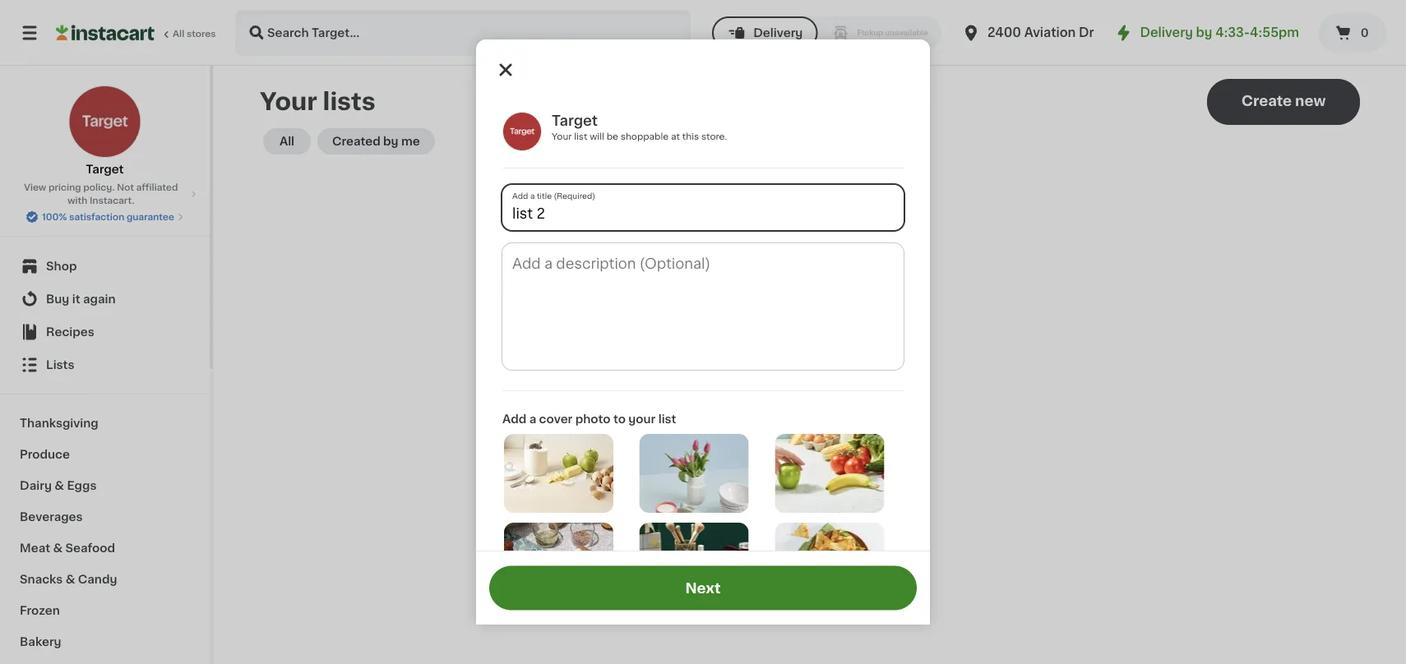 Task type: describe. For each thing, give the bounding box(es) containing it.
view pricing policy. not affiliated with instacart. link
[[13, 181, 197, 207]]

your inside target your list will be shoppable at this store.
[[552, 132, 572, 141]]

next
[[685, 581, 721, 595]]

stores
[[187, 29, 216, 38]]

create new
[[1241, 94, 1326, 108]]

saved
[[844, 359, 878, 371]]

4:55pm
[[1250, 27, 1299, 39]]

& for snacks
[[66, 574, 75, 585]]

a person with white painted nails grinding some spices with a mortar and pestle. image
[[504, 523, 613, 602]]

all stores
[[173, 29, 216, 38]]

aviation
[[1024, 27, 1076, 39]]

photo
[[575, 414, 611, 425]]

at
[[671, 132, 680, 141]]

dairy & eggs
[[20, 480, 97, 492]]

created
[[332, 136, 380, 147]]

meat & seafood
[[20, 543, 115, 554]]

with
[[67, 196, 87, 205]]

seafood
[[65, 543, 115, 554]]

shop link
[[10, 250, 200, 283]]

snacks
[[20, 574, 63, 585]]

list_add_items dialog
[[476, 39, 930, 664]]

created by me
[[332, 136, 420, 147]]

all for all
[[279, 136, 294, 147]]

your lists
[[260, 90, 375, 113]]

dairy
[[20, 480, 52, 492]]

pricing
[[48, 183, 81, 192]]

target link
[[69, 86, 141, 178]]

not
[[117, 183, 134, 192]]

create new button
[[1207, 79, 1360, 125]]

dr
[[1079, 27, 1094, 39]]

delivery button
[[712, 16, 818, 49]]

by for delivery
[[1196, 27, 1212, 39]]

buy
[[46, 294, 69, 305]]

frozen
[[20, 605, 60, 617]]

shoppable
[[621, 132, 669, 141]]

0
[[1361, 27, 1369, 39]]

again
[[83, 294, 116, 305]]

create
[[1241, 94, 1292, 108]]

recipes link
[[10, 316, 200, 349]]

be for lists
[[826, 359, 841, 371]]

this
[[682, 132, 699, 141]]

snacks & candy link
[[10, 564, 200, 595]]

to
[[613, 414, 626, 425]]

lists for lists you create will be saved here.
[[710, 359, 737, 371]]

& for meat
[[53, 543, 63, 554]]

2400
[[988, 27, 1021, 39]]

thanksgiving link
[[10, 408, 200, 439]]

lists
[[323, 90, 375, 113]]

store.
[[701, 132, 727, 141]]

dairy & eggs link
[[10, 470, 200, 502]]

snacks & candy
[[20, 574, 117, 585]]

target logo image inside list_add_items dialog
[[502, 112, 542, 151]]

instacart logo image
[[56, 23, 155, 43]]

guarantee
[[127, 213, 174, 222]]

2400 aviation dr button
[[961, 10, 1094, 56]]

100% satisfaction guarantee button
[[26, 207, 184, 224]]

delivery for delivery
[[753, 27, 803, 39]]

delivery for delivery by 4:33-4:55pm
[[1140, 27, 1193, 39]]



Task type: vqa. For each thing, say whether or not it's contained in the screenshot.
Created by me
yes



Task type: locate. For each thing, give the bounding box(es) containing it.
delivery inside button
[[753, 27, 803, 39]]

0 horizontal spatial list
[[574, 132, 587, 141]]

will for lists
[[805, 359, 823, 371]]

add
[[502, 414, 526, 425]]

0 horizontal spatial lists
[[46, 359, 74, 371]]

& left candy at bottom
[[66, 574, 75, 585]]

0 horizontal spatial will
[[590, 132, 604, 141]]

1 horizontal spatial your
[[552, 132, 572, 141]]

1 horizontal spatial target logo image
[[502, 112, 542, 151]]

by for created
[[383, 136, 398, 147]]

frozen link
[[10, 595, 200, 627]]

0 horizontal spatial by
[[383, 136, 398, 147]]

all down your lists
[[279, 136, 294, 147]]

1 horizontal spatial list
[[658, 414, 676, 425]]

by left 4:33-
[[1196, 27, 1212, 39]]

shop
[[46, 261, 77, 272]]

lists link
[[10, 349, 200, 382]]

0 vertical spatial &
[[55, 480, 64, 492]]

0 vertical spatial list
[[574, 132, 587, 141]]

bakery
[[20, 636, 61, 648]]

target for target
[[86, 164, 124, 175]]

100%
[[42, 213, 67, 222]]

all inside button
[[279, 136, 294, 147]]

100% satisfaction guarantee
[[42, 213, 174, 222]]

0 horizontal spatial your
[[260, 90, 317, 113]]

create
[[765, 359, 802, 371]]

a tabletop of makeup, skincare, and beauty products. image
[[639, 523, 749, 602]]

will left shoppable
[[590, 132, 604, 141]]

0 vertical spatial your
[[260, 90, 317, 113]]

your
[[628, 414, 656, 425]]

will right create
[[805, 359, 823, 371]]

a person touching an apple, a banana, a bunch of tomatoes, and an assortment of other vegetables on a counter. image
[[775, 434, 884, 513]]

1 vertical spatial will
[[805, 359, 823, 371]]

your
[[260, 90, 317, 113], [552, 132, 572, 141]]

target logo image
[[69, 86, 141, 158], [502, 112, 542, 151]]

view pricing policy. not affiliated with instacart.
[[24, 183, 178, 205]]

lists
[[46, 359, 74, 371], [710, 359, 737, 371]]

& left eggs
[[55, 480, 64, 492]]

1 horizontal spatial all
[[279, 136, 294, 147]]

next button
[[489, 566, 917, 611]]

eggs
[[67, 480, 97, 492]]

lists down recipes
[[46, 359, 74, 371]]

recipes
[[46, 326, 94, 338]]

& inside 'link'
[[55, 480, 64, 492]]

you
[[740, 359, 762, 371]]

be left saved
[[826, 359, 841, 371]]

bowl of nachos covered in cheese. image
[[775, 523, 884, 602]]

1 vertical spatial by
[[383, 136, 398, 147]]

0 vertical spatial by
[[1196, 27, 1212, 39]]

1 vertical spatial all
[[279, 136, 294, 147]]

meat
[[20, 543, 50, 554]]

beverages
[[20, 511, 83, 523]]

service type group
[[712, 16, 942, 49]]

cover
[[539, 414, 573, 425]]

all left stores
[[173, 29, 184, 38]]

buy it again
[[46, 294, 116, 305]]

by inside button
[[383, 136, 398, 147]]

all for all stores
[[173, 29, 184, 38]]

by left me on the left top of the page
[[383, 136, 398, 147]]

0 horizontal spatial delivery
[[753, 27, 803, 39]]

policy.
[[83, 183, 115, 192]]

list
[[574, 132, 587, 141], [658, 414, 676, 425]]

& for dairy
[[55, 480, 64, 492]]

here.
[[881, 359, 910, 371]]

view
[[24, 183, 46, 192]]

& right meat
[[53, 543, 63, 554]]

affiliated
[[136, 183, 178, 192]]

1 horizontal spatial be
[[826, 359, 841, 371]]

by
[[1196, 27, 1212, 39], [383, 136, 398, 147]]

1 horizontal spatial will
[[805, 359, 823, 371]]

produce link
[[10, 439, 200, 470]]

a jar of flour, a stick of sliced butter, 3 granny smith apples, a carton of 7 eggs. image
[[504, 434, 613, 513]]

2 lists from the left
[[710, 359, 737, 371]]

1 vertical spatial &
[[53, 543, 63, 554]]

Add a title (Required) text field
[[502, 185, 904, 230]]

2 vertical spatial &
[[66, 574, 75, 585]]

thanksgiving
[[20, 418, 98, 429]]

be for target
[[607, 132, 618, 141]]

1 horizontal spatial delivery
[[1140, 27, 1193, 39]]

2400 aviation dr
[[988, 27, 1094, 39]]

target your list will be shoppable at this store.
[[552, 114, 727, 141]]

created by me button
[[317, 128, 435, 155]]

1 horizontal spatial lists
[[710, 359, 737, 371]]

all stores link
[[56, 10, 217, 56]]

1 vertical spatial target
[[86, 164, 124, 175]]

bakery link
[[10, 627, 200, 658]]

meat & seafood link
[[10, 533, 200, 564]]

buy it again link
[[10, 283, 200, 316]]

4:33-
[[1215, 27, 1250, 39]]

target for target your list will be shoppable at this store.
[[552, 114, 598, 128]]

lists for lists
[[46, 359, 74, 371]]

be left shoppable
[[607, 132, 618, 141]]

lists you create will be saved here.
[[710, 359, 910, 371]]

target
[[552, 114, 598, 128], [86, 164, 124, 175]]

None text field
[[502, 243, 904, 370]]

a small white vase of pink tulips, a stack of 3 white bowls, and a rolled napkin. image
[[639, 434, 749, 513]]

0 vertical spatial target
[[552, 114, 598, 128]]

lists left you
[[710, 359, 737, 371]]

instacart.
[[90, 196, 134, 205]]

satisfaction
[[69, 213, 124, 222]]

0 button
[[1319, 13, 1386, 53]]

beverages link
[[10, 502, 200, 533]]

0 horizontal spatial target
[[86, 164, 124, 175]]

delivery by 4:33-4:55pm link
[[1114, 23, 1299, 43]]

0 vertical spatial all
[[173, 29, 184, 38]]

me
[[401, 136, 420, 147]]

list right your at the left bottom of page
[[658, 414, 676, 425]]

be
[[607, 132, 618, 141], [826, 359, 841, 371]]

all button
[[263, 128, 311, 155]]

0 horizontal spatial target logo image
[[69, 86, 141, 158]]

1 horizontal spatial by
[[1196, 27, 1212, 39]]

will for target
[[590, 132, 604, 141]]

1 vertical spatial your
[[552, 132, 572, 141]]

add a cover photo to your list
[[502, 414, 676, 425]]

&
[[55, 480, 64, 492], [53, 543, 63, 554], [66, 574, 75, 585]]

a
[[529, 414, 536, 425]]

0 vertical spatial be
[[607, 132, 618, 141]]

1 vertical spatial list
[[658, 414, 676, 425]]

will
[[590, 132, 604, 141], [805, 359, 823, 371]]

1 horizontal spatial target
[[552, 114, 598, 128]]

will inside target your list will be shoppable at this store.
[[590, 132, 604, 141]]

all
[[173, 29, 184, 38], [279, 136, 294, 147]]

0 horizontal spatial all
[[173, 29, 184, 38]]

None search field
[[235, 10, 691, 56]]

be inside target your list will be shoppable at this store.
[[607, 132, 618, 141]]

delivery
[[1140, 27, 1193, 39], [753, 27, 803, 39]]

1 lists from the left
[[46, 359, 74, 371]]

it
[[72, 294, 80, 305]]

target inside target your list will be shoppable at this store.
[[552, 114, 598, 128]]

candy
[[78, 574, 117, 585]]

delivery by 4:33-4:55pm
[[1140, 27, 1299, 39]]

new
[[1295, 94, 1326, 108]]

0 vertical spatial will
[[590, 132, 604, 141]]

list left shoppable
[[574, 132, 587, 141]]

produce
[[20, 449, 70, 460]]

0 horizontal spatial be
[[607, 132, 618, 141]]

1 vertical spatial be
[[826, 359, 841, 371]]

list inside target your list will be shoppable at this store.
[[574, 132, 587, 141]]



